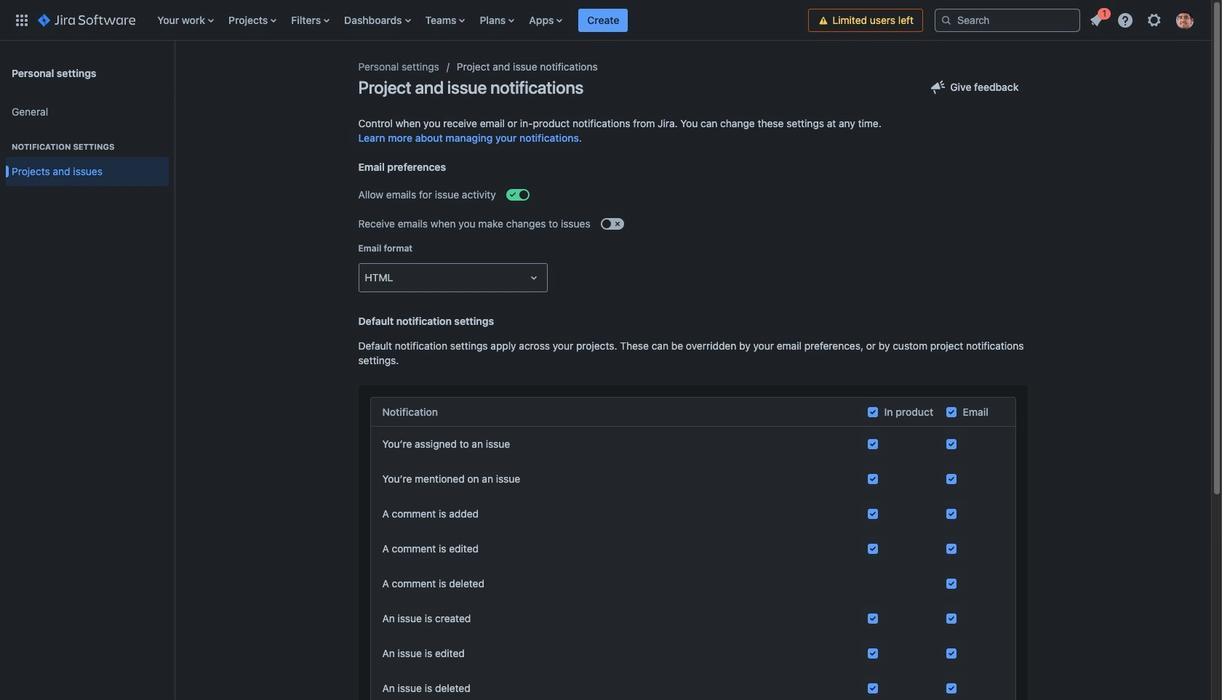 Task type: vqa. For each thing, say whether or not it's contained in the screenshot.
1st this from the top
no



Task type: locate. For each thing, give the bounding box(es) containing it.
your profile and settings image
[[1177, 11, 1194, 29]]

banner
[[0, 0, 1212, 41]]

list
[[150, 0, 809, 40], [1084, 5, 1203, 33]]

open image
[[525, 269, 542, 287]]

help image
[[1117, 11, 1134, 29]]

settings image
[[1146, 11, 1164, 29]]

sidebar navigation image
[[159, 58, 191, 87]]

heading
[[6, 141, 169, 153]]

None search field
[[935, 8, 1081, 32]]

None text field
[[365, 271, 368, 285]]

group
[[6, 93, 169, 195], [6, 127, 169, 191]]

list item
[[579, 0, 628, 40], [1084, 5, 1111, 32]]

jira software image
[[38, 11, 136, 29], [38, 11, 136, 29]]

notifications image
[[1088, 11, 1105, 29]]



Task type: describe. For each thing, give the bounding box(es) containing it.
primary element
[[9, 0, 809, 40]]

2 group from the top
[[6, 127, 169, 191]]

1 horizontal spatial list item
[[1084, 5, 1111, 32]]

1 horizontal spatial list
[[1084, 5, 1203, 33]]

appswitcher icon image
[[13, 11, 31, 29]]

search image
[[941, 14, 953, 26]]

1 group from the top
[[6, 93, 169, 195]]

0 horizontal spatial list
[[150, 0, 809, 40]]

Search field
[[935, 8, 1081, 32]]

0 horizontal spatial list item
[[579, 0, 628, 40]]



